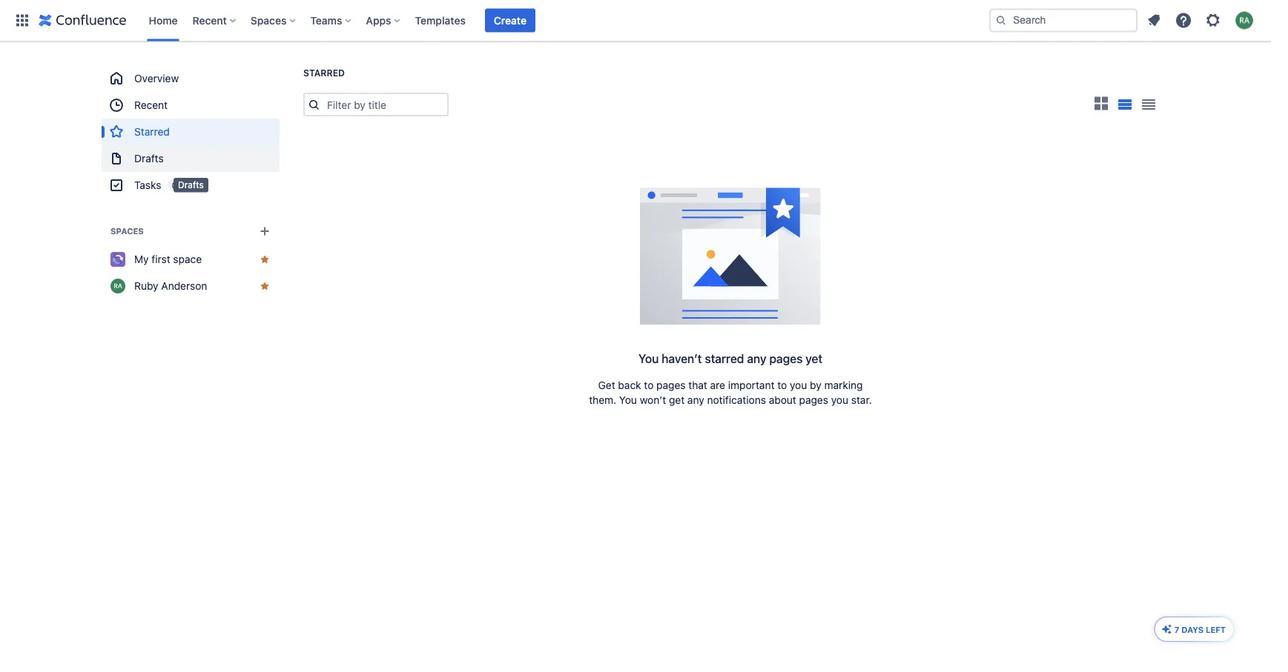 Task type: vqa. For each thing, say whether or not it's contained in the screenshot.
Recent popup button
yes



Task type: describe. For each thing, give the bounding box(es) containing it.
unstar this space image
[[259, 280, 271, 292]]

0 vertical spatial you
[[638, 352, 659, 366]]

create
[[494, 14, 527, 26]]

Filter by title field
[[323, 94, 447, 115]]

0 vertical spatial pages
[[769, 352, 803, 366]]

marking
[[824, 379, 863, 392]]

are
[[710, 379, 725, 392]]

get
[[598, 379, 615, 392]]

ruby anderson link
[[102, 273, 280, 300]]

my first space link
[[102, 246, 280, 273]]

global element
[[9, 0, 986, 41]]

get back to pages that are important to you by marking them.  you won't get any notifications about pages you star.
[[589, 379, 872, 406]]

recent inside popup button
[[193, 14, 227, 26]]

home link
[[144, 9, 182, 32]]

star.
[[851, 394, 872, 406]]

cards image
[[1092, 94, 1110, 112]]

first
[[152, 253, 170, 266]]

haven't
[[662, 352, 702, 366]]

them.
[[589, 394, 616, 406]]

0 horizontal spatial recent
[[134, 99, 168, 111]]

ruby
[[134, 280, 158, 292]]

my first space
[[134, 253, 202, 266]]

7
[[1175, 625, 1179, 635]]

7 days left button
[[1155, 618, 1233, 642]]

yet
[[806, 352, 823, 366]]

1 horizontal spatial you
[[831, 394, 848, 406]]

templates
[[415, 14, 466, 26]]

0 horizontal spatial you
[[790, 379, 807, 392]]

you inside get back to pages that are important to you by marking them.  you won't get any notifications about pages you star.
[[619, 394, 637, 406]]

unstar this space image
[[259, 254, 271, 266]]

premium icon image
[[1161, 624, 1173, 636]]

apps
[[366, 14, 391, 26]]

overview
[[134, 72, 179, 85]]

1 to from the left
[[644, 379, 654, 392]]

notification icon image
[[1145, 11, 1163, 29]]

spaces inside popup button
[[251, 14, 287, 26]]

apps button
[[361, 9, 406, 32]]

back
[[618, 379, 641, 392]]

drafts link
[[102, 145, 280, 172]]

list image
[[1118, 99, 1132, 110]]

your profile and preferences image
[[1236, 11, 1253, 29]]

7 days left
[[1175, 625, 1226, 635]]

templates link
[[411, 9, 470, 32]]

important
[[728, 379, 775, 392]]

banner containing home
[[0, 0, 1271, 42]]



Task type: locate. For each thing, give the bounding box(es) containing it.
compact list image
[[1140, 96, 1158, 113]]

1 vertical spatial recent
[[134, 99, 168, 111]]

1 horizontal spatial drafts
[[178, 180, 204, 190]]

2 vertical spatial pages
[[799, 394, 828, 406]]

recent down overview
[[134, 99, 168, 111]]

1 vertical spatial you
[[831, 394, 848, 406]]

you down back
[[619, 394, 637, 406]]

confluence image
[[39, 11, 126, 29], [39, 11, 126, 29]]

group containing overview
[[102, 65, 280, 199]]

1 vertical spatial you
[[619, 394, 637, 406]]

spaces button
[[246, 9, 301, 32]]

0 vertical spatial spaces
[[251, 14, 287, 26]]

1 vertical spatial spaces
[[111, 227, 144, 236]]

won't
[[640, 394, 666, 406]]

drafts
[[134, 152, 164, 165], [178, 180, 204, 190]]

any up important
[[747, 352, 766, 366]]

0 horizontal spatial starred
[[134, 126, 170, 138]]

0 horizontal spatial any
[[687, 394, 704, 406]]

1 horizontal spatial any
[[747, 352, 766, 366]]

0 horizontal spatial you
[[619, 394, 637, 406]]

0 vertical spatial any
[[747, 352, 766, 366]]

pages left the yet
[[769, 352, 803, 366]]

appswitcher icon image
[[13, 11, 31, 29]]

to up 'about' on the bottom right
[[777, 379, 787, 392]]

0
[[172, 180, 177, 191]]

recent button
[[188, 9, 242, 32]]

starred down recent link
[[134, 126, 170, 138]]

help icon image
[[1175, 11, 1193, 29]]

any down that
[[687, 394, 704, 406]]

1 horizontal spatial you
[[638, 352, 659, 366]]

starred down teams
[[303, 68, 345, 78]]

any inside get back to pages that are important to you by marking them.  you won't get any notifications about pages you star.
[[687, 394, 704, 406]]

my
[[134, 253, 149, 266]]

you
[[638, 352, 659, 366], [619, 394, 637, 406]]

you up back
[[638, 352, 659, 366]]

pages up the get
[[656, 379, 686, 392]]

ruby anderson
[[134, 280, 207, 292]]

by
[[810, 379, 821, 392]]

group
[[102, 65, 280, 199]]

you
[[790, 379, 807, 392], [831, 394, 848, 406]]

drafts right 0
[[178, 180, 204, 190]]

spaces up "my"
[[111, 227, 144, 236]]

overview link
[[102, 65, 280, 92]]

1 horizontal spatial spaces
[[251, 14, 287, 26]]

0 vertical spatial drafts
[[134, 152, 164, 165]]

recent link
[[102, 92, 280, 119]]

days
[[1182, 625, 1204, 635]]

2 to from the left
[[777, 379, 787, 392]]

search image
[[995, 14, 1007, 26]]

you down marking
[[831, 394, 848, 406]]

create link
[[485, 9, 535, 32]]

tasks
[[134, 179, 161, 191]]

that
[[688, 379, 707, 392]]

1 vertical spatial any
[[687, 394, 704, 406]]

you haven't starred any pages yet
[[638, 352, 823, 366]]

teams button
[[306, 9, 357, 32]]

notifications
[[707, 394, 766, 406]]

starred
[[705, 352, 744, 366]]

pages
[[769, 352, 803, 366], [656, 379, 686, 392], [799, 394, 828, 406]]

1 horizontal spatial starred
[[303, 68, 345, 78]]

0 vertical spatial starred
[[303, 68, 345, 78]]

spaces
[[251, 14, 287, 26], [111, 227, 144, 236]]

0 vertical spatial you
[[790, 379, 807, 392]]

create a space image
[[256, 222, 274, 240]]

banner
[[0, 0, 1271, 42]]

drafts up tasks
[[134, 152, 164, 165]]

spaces right recent popup button
[[251, 14, 287, 26]]

teams
[[310, 14, 342, 26]]

left
[[1206, 625, 1226, 635]]

starred link
[[102, 119, 280, 145]]

1 vertical spatial drafts
[[178, 180, 204, 190]]

1 horizontal spatial to
[[777, 379, 787, 392]]

recent
[[193, 14, 227, 26], [134, 99, 168, 111]]

1 horizontal spatial recent
[[193, 14, 227, 26]]

pages down by
[[799, 394, 828, 406]]

space
[[173, 253, 202, 266]]

to
[[644, 379, 654, 392], [777, 379, 787, 392]]

0 horizontal spatial spaces
[[111, 227, 144, 236]]

recent right home on the left top
[[193, 14, 227, 26]]

0 horizontal spatial to
[[644, 379, 654, 392]]

any
[[747, 352, 766, 366], [687, 394, 704, 406]]

about
[[769, 394, 796, 406]]

anderson
[[161, 280, 207, 292]]

get
[[669, 394, 685, 406]]

0 horizontal spatial drafts
[[134, 152, 164, 165]]

to up the won't
[[644, 379, 654, 392]]

you left by
[[790, 379, 807, 392]]

1 vertical spatial pages
[[656, 379, 686, 392]]

Search field
[[989, 9, 1138, 32]]

1 vertical spatial starred
[[134, 126, 170, 138]]

0 vertical spatial recent
[[193, 14, 227, 26]]

starred
[[303, 68, 345, 78], [134, 126, 170, 138]]

settings icon image
[[1204, 11, 1222, 29]]

home
[[149, 14, 178, 26]]



